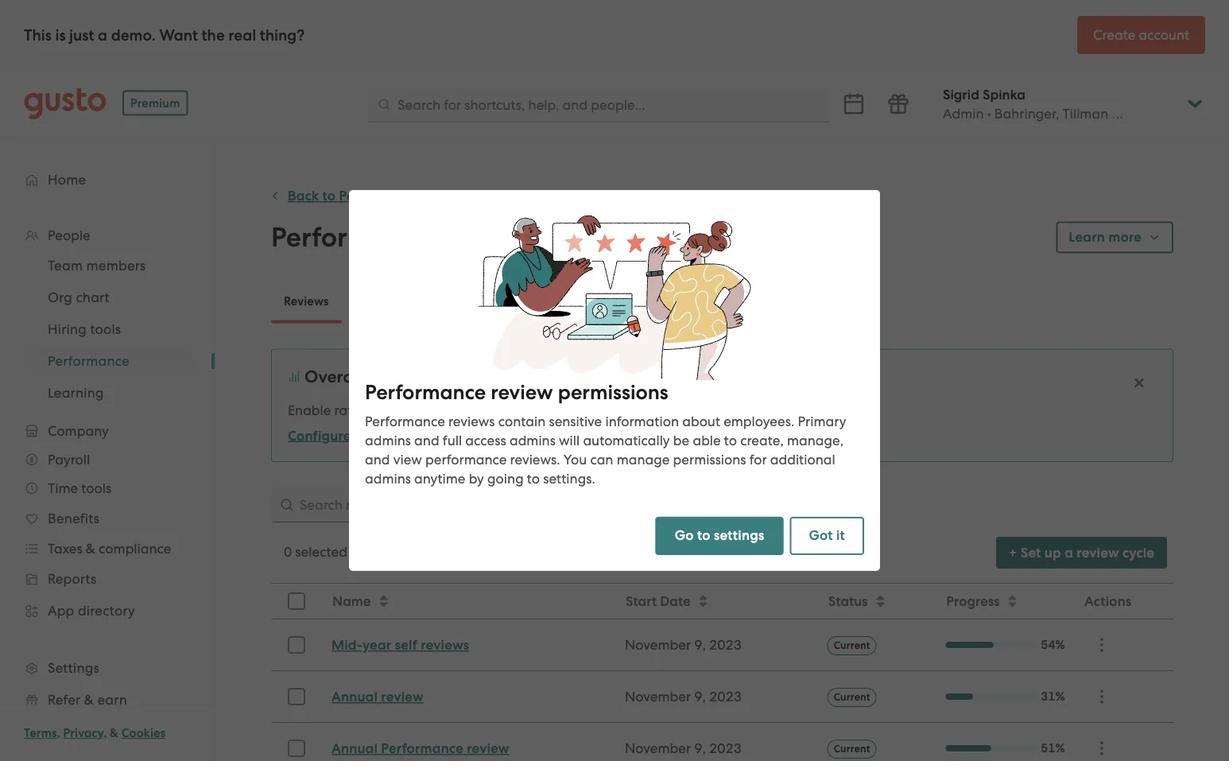 Task type: locate. For each thing, give the bounding box(es) containing it.
1 select row checkbox from the top
[[279, 628, 314, 663]]

0 horizontal spatial cycle
[[457, 402, 488, 418]]

2 9, from the top
[[694, 689, 706, 705]]

1 2023 from the top
[[709, 637, 742, 653]]

ratings up capture
[[474, 367, 530, 387]]

1 vertical spatial performance
[[731, 402, 812, 418]]

0 horizontal spatial ,
[[57, 726, 60, 741]]

1 vertical spatial select row checkbox
[[279, 679, 314, 714]]

progress
[[947, 593, 1000, 609]]

2 vertical spatial reviews
[[421, 637, 469, 653]]

to
[[322, 188, 336, 204], [491, 402, 504, 418], [724, 433, 737, 449], [527, 471, 540, 487], [698, 528, 711, 544]]

just
[[69, 26, 94, 44]]

access
[[466, 433, 506, 449]]

ratings down on
[[355, 428, 400, 444]]

a
[[98, 26, 108, 44], [401, 402, 409, 418], [1065, 544, 1074, 561]]

2 vertical spatial current
[[834, 743, 871, 755]]

back to performance
[[288, 188, 422, 204]]

2 horizontal spatial a
[[1065, 544, 1074, 561]]

ratings for configure
[[355, 428, 400, 444]]

0 vertical spatial select row checkbox
[[279, 628, 314, 663]]

enable ratings on a review cycle to capture an overall measurement of performance over time.
[[288, 402, 877, 418]]

1 vertical spatial reviews
[[449, 414, 495, 430]]

1 vertical spatial cycle
[[1123, 544, 1155, 561]]

2 vertical spatial a
[[1065, 544, 1074, 561]]

1 , from the left
[[57, 726, 60, 741]]

current
[[834, 639, 871, 652], [834, 691, 871, 703], [834, 743, 871, 755]]

0 vertical spatial current
[[834, 639, 871, 652]]

0 vertical spatial annual
[[332, 689, 378, 705]]

2023 for review
[[709, 741, 742, 756]]

0
[[284, 544, 292, 560]]

global-search element
[[367, 86, 830, 123]]

1 horizontal spatial a
[[401, 402, 409, 418]]

1 vertical spatial november
[[625, 689, 691, 705]]

privacy link
[[63, 726, 104, 741]]

2 , from the left
[[104, 726, 107, 741]]

select row checkbox up select row option
[[279, 679, 314, 714]]

2 november from the top
[[625, 689, 691, 705]]

to right able
[[724, 433, 737, 449]]

0 vertical spatial reviews
[[439, 221, 533, 253]]

permissions down able
[[673, 452, 746, 468]]

performance down back to performance
[[271, 221, 432, 253]]

reviews inside performance reviews contain sensitive information about employees. primary admins and full access admins will automatically be able to create, manage, and view performance reviews. you can manage permissions for additional admins anytime by going to settings.
[[449, 414, 495, 430]]

go to settings
[[675, 528, 765, 544]]

settings.
[[543, 471, 596, 487]]

0 selected status
[[284, 544, 348, 560]]

admins down view
[[365, 471, 411, 487]]

0 vertical spatial performance
[[367, 367, 470, 387]]

1 horizontal spatial cycle
[[1123, 544, 1155, 561]]

november 9, 2023 for self
[[625, 637, 742, 653]]

1 horizontal spatial ,
[[104, 726, 107, 741]]

2 annual from the top
[[332, 740, 378, 757]]

3 november 9, 2023 from the top
[[625, 741, 742, 756]]

performance up "full"
[[365, 381, 486, 405]]

3 current from the top
[[834, 743, 871, 755]]

additional
[[771, 452, 836, 468]]

54%
[[1041, 638, 1066, 652]]

able
[[693, 433, 721, 449]]

Select row checkbox
[[279, 628, 314, 663], [279, 679, 314, 714]]

account menu element
[[923, 70, 1206, 138]]

ratings for enable
[[335, 402, 378, 418]]

create
[[1094, 27, 1136, 43]]

a inside + set up a review cycle button
[[1065, 544, 1074, 561]]

current for review
[[834, 743, 871, 755]]

0 horizontal spatial permissions
[[558, 381, 669, 405]]

select row checkbox down the select all rows on this page checkbox
[[279, 628, 314, 663]]

0 vertical spatial november
[[625, 637, 691, 653]]

annual for annual performance review
[[332, 740, 378, 757]]

going
[[488, 471, 524, 487]]

performance up create,
[[731, 402, 812, 418]]

ratings up configure ratings
[[335, 402, 378, 418]]

performance reviews
[[271, 221, 533, 253]]

1 horizontal spatial permissions
[[673, 452, 746, 468]]

to right go
[[698, 528, 711, 544]]

progress button
[[937, 585, 1074, 618]]

1 vertical spatial ratings
[[335, 402, 378, 418]]

demo.
[[111, 26, 156, 44]]

performance up on
[[367, 367, 470, 387]]

a for up
[[1065, 544, 1074, 561]]

performance up by
[[426, 452, 507, 468]]

performance reviews contain sensitive information about employees. primary admins and full access admins will automatically be able to create, manage, and view performance reviews. you can manage permissions for additional admins anytime by going to settings.
[[365, 414, 847, 487]]

1 9, from the top
[[694, 637, 706, 653]]

annual down mid-
[[332, 689, 378, 705]]

capture
[[507, 402, 556, 418]]

annual performance review link
[[332, 740, 510, 757]]

on
[[381, 402, 398, 418]]

terms , privacy , & cookies
[[24, 726, 166, 741]]

2 november 9, 2023 from the top
[[625, 689, 742, 705]]

a right on
[[401, 402, 409, 418]]

performance up view
[[365, 414, 445, 430]]

3 2023 from the top
[[709, 741, 742, 756]]

grid containing name
[[271, 583, 1174, 761]]

2 vertical spatial 2023
[[709, 741, 742, 756]]

up
[[1045, 544, 1062, 561]]

performance review permissions
[[365, 381, 669, 405]]

ratings inside configure ratings 'button'
[[355, 428, 400, 444]]

contain
[[498, 414, 546, 430]]

1 vertical spatial november 9, 2023
[[625, 689, 742, 705]]

to up access
[[491, 402, 504, 418]]

2 vertical spatial november
[[625, 741, 691, 756]]

Search review cycles field
[[271, 488, 653, 523]]

1 vertical spatial annual
[[332, 740, 378, 757]]

start date button
[[616, 585, 817, 618]]

cookies
[[121, 726, 166, 741]]

real
[[229, 26, 256, 44]]

1 vertical spatial and
[[365, 452, 390, 468]]

+ set up a review cycle button
[[997, 537, 1168, 569]]

2 vertical spatial performance
[[426, 452, 507, 468]]

3 9, from the top
[[694, 741, 706, 756]]

1 november 9, 2023 from the top
[[625, 637, 742, 653]]

0 vertical spatial 2023
[[709, 637, 742, 653]]

november
[[625, 637, 691, 653], [625, 689, 691, 705], [625, 741, 691, 756]]

2 vertical spatial 9,
[[694, 741, 706, 756]]

1 november from the top
[[625, 637, 691, 653]]

1 vertical spatial 9,
[[694, 689, 706, 705]]

0 vertical spatial november 9, 2023
[[625, 637, 742, 653]]

overall
[[579, 402, 622, 418]]

is
[[55, 26, 66, 44]]

this is just a demo. want the real thing?
[[24, 26, 305, 44]]

2 select row checkbox from the top
[[279, 679, 314, 714]]

selected
[[295, 544, 348, 560]]

0 horizontal spatial a
[[98, 26, 108, 44]]

to right back
[[322, 188, 336, 204]]

configure
[[288, 428, 351, 444]]

a for just
[[98, 26, 108, 44]]

, left privacy
[[57, 726, 60, 741]]

status
[[828, 593, 868, 609]]

1 vertical spatial 2023
[[709, 689, 742, 705]]

for
[[750, 452, 767, 468]]

1 vertical spatial permissions
[[673, 452, 746, 468]]

reviews and templates tab list
[[271, 279, 1174, 323]]

Select all rows on this page checkbox
[[279, 584, 314, 619]]

cycle inside button
[[1123, 544, 1155, 561]]

current for self
[[834, 639, 871, 652]]

0 vertical spatial 9,
[[694, 637, 706, 653]]

got it
[[809, 528, 845, 544]]

0 vertical spatial cycle
[[457, 402, 488, 418]]

9, for review
[[694, 741, 706, 756]]

1 vertical spatial current
[[834, 691, 871, 703]]

november for self
[[625, 637, 691, 653]]

, left &
[[104, 726, 107, 741]]

ratings
[[474, 367, 530, 387], [335, 402, 378, 418], [355, 428, 400, 444]]

1 current from the top
[[834, 639, 871, 652]]

over
[[816, 402, 843, 418]]

2 vertical spatial ratings
[[355, 428, 400, 444]]

1 annual from the top
[[332, 689, 378, 705]]

3 november from the top
[[625, 741, 691, 756]]

it
[[837, 528, 845, 544]]

0 vertical spatial a
[[98, 26, 108, 44]]

want
[[159, 26, 198, 44]]

a right up
[[1065, 544, 1074, 561]]

cycle for up
[[1123, 544, 1155, 561]]

overall
[[305, 367, 363, 387]]

performance
[[339, 188, 422, 204], [271, 221, 432, 253], [365, 381, 486, 405], [365, 414, 445, 430], [381, 740, 464, 757]]

2 2023 from the top
[[709, 689, 742, 705]]

Select row checkbox
[[279, 731, 314, 761]]

,
[[57, 726, 60, 741], [104, 726, 107, 741]]

annual down annual review link
[[332, 740, 378, 757]]

2 vertical spatial november 9, 2023
[[625, 741, 742, 756]]

performance inside performance reviews contain sensitive information about employees. primary admins and full access admins will automatically be able to create, manage, and view performance reviews. you can manage permissions for additional admins anytime by going to settings.
[[365, 414, 445, 430]]

a right just
[[98, 26, 108, 44]]

annual performance review
[[332, 740, 510, 757]]

annual
[[332, 689, 378, 705], [332, 740, 378, 757]]

and left view
[[365, 452, 390, 468]]

to down reviews.
[[527, 471, 540, 487]]

grid
[[271, 583, 1174, 761]]

0 vertical spatial and
[[414, 433, 440, 449]]

anytime
[[414, 471, 466, 487]]

about
[[683, 414, 721, 430]]

set
[[1021, 544, 1042, 561]]

performance down annual review link
[[381, 740, 464, 757]]

to inside button
[[698, 528, 711, 544]]

permissions
[[558, 381, 669, 405], [673, 452, 746, 468]]

mid-year self reviews
[[332, 637, 469, 653]]

0 horizontal spatial and
[[365, 452, 390, 468]]

1 horizontal spatial and
[[414, 433, 440, 449]]

select row checkbox for annual review
[[279, 679, 314, 714]]

cycle for on
[[457, 402, 488, 418]]

performance for performance reviews contain sensitive information about employees. primary admins and full access admins will automatically be able to create, manage, and view performance reviews. you can manage permissions for additional admins anytime by going to settings.
[[365, 414, 445, 430]]

and left "full"
[[414, 433, 440, 449]]

2023
[[709, 637, 742, 653], [709, 689, 742, 705], [709, 741, 742, 756]]

1 vertical spatial a
[[401, 402, 409, 418]]

select row checkbox for mid-year self reviews
[[279, 628, 314, 663]]

and
[[414, 433, 440, 449], [365, 452, 390, 468]]

permissions up information
[[558, 381, 669, 405]]

account
[[1139, 27, 1190, 43]]

performance for performance reviews
[[271, 221, 432, 253]]

be
[[674, 433, 690, 449]]

november 9, 2023
[[625, 637, 742, 653], [625, 689, 742, 705], [625, 741, 742, 756]]



Task type: describe. For each thing, give the bounding box(es) containing it.
0 vertical spatial ratings
[[474, 367, 530, 387]]

51%
[[1041, 741, 1066, 756]]

create account link
[[1078, 16, 1206, 54]]

review inside button
[[1077, 544, 1120, 561]]

an
[[559, 402, 576, 418]]

performance inside grid
[[381, 740, 464, 757]]

november for review
[[625, 741, 691, 756]]

start
[[626, 593, 657, 609]]

home image
[[24, 88, 107, 120]]

got
[[809, 528, 833, 544]]

reviews for performance reviews contain sensitive information about employees. primary admins and full access admins will automatically be able to create, manage, and view performance reviews. you can manage permissions for additional admins anytime by going to settings.
[[449, 414, 495, 430]]

november 9, 2023 for review
[[625, 741, 742, 756]]

start date
[[626, 593, 691, 609]]

admins up view
[[365, 433, 411, 449]]

annual review
[[332, 689, 424, 705]]

mid-year self reviews link
[[332, 637, 469, 653]]

reviews inside the "reviews panel" tab panel
[[421, 637, 469, 653]]

a for on
[[401, 402, 409, 418]]

view
[[393, 452, 422, 468]]

2023 for self
[[709, 637, 742, 653]]

create,
[[741, 433, 784, 449]]

enable
[[288, 402, 331, 418]]

0 vertical spatial permissions
[[558, 381, 669, 405]]

31%
[[1041, 690, 1066, 704]]

self
[[395, 637, 418, 653]]

thing?
[[260, 26, 305, 44]]

reviews panel tab panel
[[271, 349, 1174, 761]]

admins up reviews.
[[510, 433, 556, 449]]

automatically
[[583, 433, 670, 449]]

will
[[559, 433, 580, 449]]

sensitive
[[549, 414, 602, 430]]

overall performance ratings new
[[305, 367, 558, 387]]

privacy
[[63, 726, 104, 741]]

reviews.
[[510, 452, 560, 468]]

configure ratings button
[[288, 426, 400, 445]]

information
[[606, 414, 679, 430]]

reviews
[[284, 294, 329, 308]]

terms link
[[24, 726, 57, 741]]

date
[[660, 593, 691, 609]]

create account
[[1094, 27, 1190, 43]]

mid-
[[332, 637, 363, 653]]

2 current from the top
[[834, 691, 871, 703]]

performance up performance reviews
[[339, 188, 422, 204]]

terms
[[24, 726, 57, 741]]

got it button
[[790, 517, 865, 555]]

review inside "dialog"
[[491, 381, 553, 405]]

9, for self
[[694, 637, 706, 653]]

configure ratings
[[288, 428, 400, 444]]

status button
[[819, 585, 936, 618]]

annual review link
[[332, 689, 424, 705]]

measurement
[[625, 402, 711, 418]]

back
[[288, 188, 319, 204]]

you
[[564, 452, 587, 468]]

the
[[202, 26, 225, 44]]

primary
[[798, 414, 847, 430]]

premium
[[130, 96, 180, 110]]

performance for performance review permissions
[[365, 381, 486, 405]]

of
[[715, 402, 727, 418]]

can
[[591, 452, 614, 468]]

time.
[[846, 402, 877, 418]]

settings
[[714, 528, 765, 544]]

permissions inside performance reviews contain sensitive information about employees. primary admins and full access admins will automatically be able to create, manage, and view performance reviews. you can manage permissions for additional admins anytime by going to settings.
[[673, 452, 746, 468]]

name button
[[323, 585, 615, 618]]

year
[[363, 637, 392, 653]]

by
[[469, 471, 484, 487]]

go
[[675, 528, 694, 544]]

go to settings button
[[656, 517, 784, 555]]

+
[[1009, 544, 1018, 561]]

this
[[24, 26, 52, 44]]

cookies button
[[121, 724, 166, 743]]

reviews button
[[271, 282, 342, 320]]

performance inside performance reviews contain sensitive information about employees. primary admins and full access admins will automatically be able to create, manage, and view performance reviews. you can manage permissions for additional admins anytime by going to settings.
[[426, 452, 507, 468]]

full
[[443, 433, 462, 449]]

annual for annual review
[[332, 689, 378, 705]]

reviews for performance reviews
[[439, 221, 533, 253]]

performance review permissions dialog
[[349, 190, 880, 571]]

manage
[[617, 452, 670, 468]]

&
[[110, 726, 119, 741]]

employees.
[[724, 414, 795, 430]]

0 selected
[[284, 544, 348, 560]]

premium button
[[122, 90, 188, 116]]

+ set up a review cycle
[[1009, 544, 1155, 561]]

to inside the "reviews panel" tab panel
[[491, 402, 504, 418]]

native performance management image
[[476, 200, 754, 380]]



Task type: vqa. For each thing, say whether or not it's contained in the screenshot.
contain
yes



